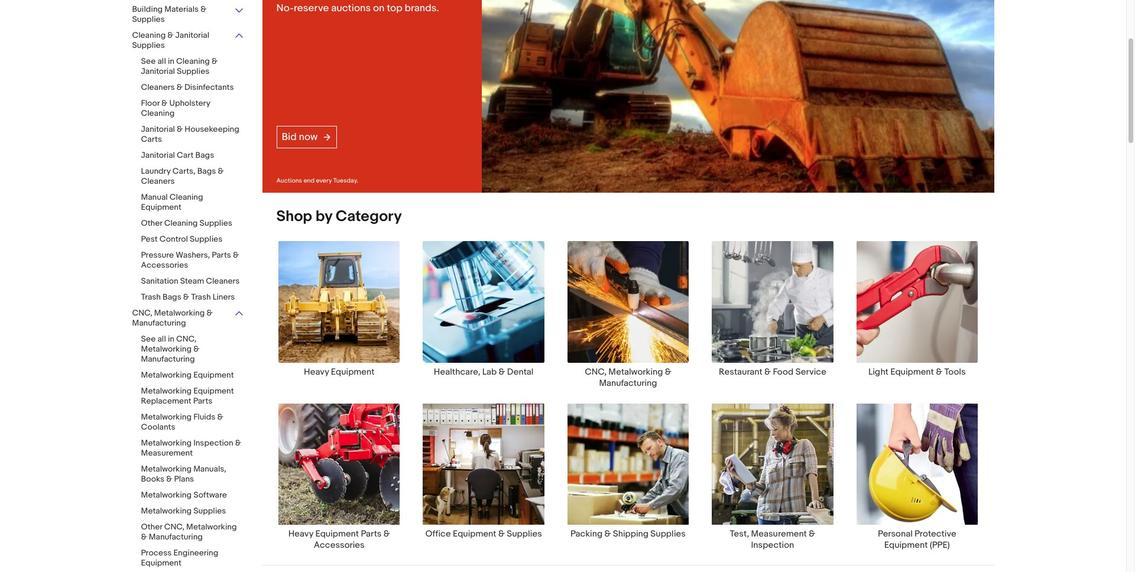 Task type: vqa. For each thing, say whether or not it's contained in the screenshot.
The Other to the bottom
yes



Task type: locate. For each thing, give the bounding box(es) containing it.
inspection right the test,
[[752, 540, 795, 551]]

0 vertical spatial all
[[158, 56, 166, 66]]

cnc,
[[132, 308, 152, 318], [176, 334, 197, 344], [585, 367, 607, 378], [164, 522, 185, 532]]

2 trash from the left
[[191, 292, 211, 302]]

0 horizontal spatial trash
[[141, 292, 161, 302]]

1 all from the top
[[158, 56, 166, 66]]

heavy equipment link
[[267, 241, 412, 378]]

other
[[141, 218, 162, 228], [141, 522, 162, 532]]

packing & shipping supplies
[[571, 529, 686, 540]]

measurement
[[141, 448, 193, 459], [752, 529, 807, 540]]

plans
[[174, 475, 194, 485]]

& inside heavy equipment parts & accessories
[[384, 529, 390, 540]]

all down cleaning & janitorial supplies dropdown button
[[158, 56, 166, 66]]

trash
[[141, 292, 161, 302], [191, 292, 211, 302]]

healthcare, lab & dental link
[[412, 241, 556, 378]]

cleaners up floor
[[141, 82, 175, 92]]

1 horizontal spatial inspection
[[752, 540, 795, 551]]

1 vertical spatial measurement
[[752, 529, 807, 540]]

auctions end every tuesday.
[[277, 177, 359, 185]]

heavy
[[304, 367, 329, 378], [289, 529, 314, 540]]

other up "pest"
[[141, 218, 162, 228]]

healthcare, lab & dental
[[434, 367, 534, 378]]

0 horizontal spatial measurement
[[141, 448, 193, 459]]

list containing heavy equipment
[[262, 241, 995, 566]]

packing & shipping supplies link
[[556, 403, 701, 540]]

in down cnc, metalworking & manufacturing "dropdown button"
[[168, 334, 174, 344]]

cart
[[177, 150, 194, 160]]

cleaners & disinfectants link
[[141, 82, 245, 93]]

office equipment & supplies
[[426, 529, 542, 540]]

now
[[299, 131, 318, 143]]

washers,
[[176, 250, 210, 260]]

parts
[[212, 250, 231, 260], [193, 396, 213, 406], [361, 529, 382, 540]]

all
[[158, 56, 166, 66], [158, 334, 166, 344]]

list
[[262, 241, 995, 566]]

replacement
[[141, 396, 191, 406]]

cnc, metalworking & manufacturing link
[[556, 241, 701, 389]]

measurement right the test,
[[752, 529, 807, 540]]

janitorial down floor
[[141, 124, 175, 134]]

1 vertical spatial in
[[168, 334, 174, 344]]

housekeeping
[[185, 124, 239, 134]]

heavy for heavy equipment
[[304, 367, 329, 378]]

1 in from the top
[[168, 56, 174, 66]]

equipment inside heavy equipment parts & accessories
[[316, 529, 359, 540]]

trash down 'sanitation steam cleaners' link
[[191, 292, 211, 302]]

trash bags & trash liners link
[[141, 292, 245, 304]]

measurement inside building materials & supplies cleaning & janitorial supplies see all in cleaning & janitorial supplies cleaners & disinfectants floor & upholstery cleaning janitorial & housekeeping carts janitorial cart bags laundry carts, bags & cleaners manual cleaning equipment other cleaning supplies pest control supplies pressure washers, parts & accessories sanitation steam cleaners trash bags & trash liners cnc, metalworking & manufacturing see all in cnc, metalworking & manufacturing metalworking equipment metalworking equipment replacement parts metalworking fluids & coolants metalworking inspection & measurement metalworking manuals, books & plans metalworking software metalworking supplies other cnc, metalworking & manufacturing process engineering equipment
[[141, 448, 193, 459]]

heavy equipment parts & accessories
[[289, 529, 390, 551]]

0 vertical spatial bags
[[196, 150, 214, 160]]

& inside 'link'
[[499, 367, 506, 378]]

building materials & supplies button
[[132, 4, 245, 25]]

cleaners up liners
[[206, 276, 240, 286]]

supplies
[[132, 14, 165, 24], [132, 40, 165, 50], [177, 66, 210, 76], [200, 218, 232, 228], [190, 234, 223, 244], [194, 506, 226, 517], [507, 529, 542, 540], [651, 529, 686, 540]]

control
[[160, 234, 188, 244]]

packing
[[571, 529, 603, 540]]

other cnc, metalworking & manufacturing link
[[141, 522, 245, 544]]

& inside the cnc, metalworking & manufacturing
[[665, 367, 672, 378]]

1 trash from the left
[[141, 292, 161, 302]]

cleaners
[[141, 82, 175, 92], [141, 176, 175, 186], [206, 276, 240, 286]]

cnc, metalworking & manufacturing
[[585, 367, 672, 389]]

cleaning up control
[[164, 218, 198, 228]]

1 vertical spatial heavy
[[289, 529, 314, 540]]

janitorial
[[175, 30, 209, 40], [141, 66, 175, 76], [141, 124, 175, 134], [141, 150, 175, 160]]

0 vertical spatial measurement
[[141, 448, 193, 459]]

1 vertical spatial all
[[158, 334, 166, 344]]

manufacturing
[[132, 318, 186, 328], [141, 354, 195, 364], [600, 378, 658, 389], [149, 532, 203, 543]]

0 vertical spatial other
[[141, 218, 162, 228]]

inspection inside building materials & supplies cleaning & janitorial supplies see all in cleaning & janitorial supplies cleaners & disinfectants floor & upholstery cleaning janitorial & housekeeping carts janitorial cart bags laundry carts, bags & cleaners manual cleaning equipment other cleaning supplies pest control supplies pressure washers, parts & accessories sanitation steam cleaners trash bags & trash liners cnc, metalworking & manufacturing see all in cnc, metalworking & manufacturing metalworking equipment metalworking equipment replacement parts metalworking fluids & coolants metalworking inspection & measurement metalworking manuals, books & plans metalworking software metalworking supplies other cnc, metalworking & manufacturing process engineering equipment
[[194, 438, 234, 448]]

0 vertical spatial inspection
[[194, 438, 234, 448]]

cleaning
[[132, 30, 166, 40], [176, 56, 210, 66], [141, 108, 175, 118], [170, 192, 203, 202], [164, 218, 198, 228]]

reserve
[[294, 2, 329, 14]]

1 vertical spatial bags
[[197, 166, 216, 176]]

2 other from the top
[[141, 522, 162, 532]]

heavy equipment
[[304, 367, 375, 378]]

trash down sanitation
[[141, 292, 161, 302]]

1 vertical spatial cleaners
[[141, 176, 175, 186]]

in down cleaning & janitorial supplies dropdown button
[[168, 56, 174, 66]]

bags
[[196, 150, 214, 160], [197, 166, 216, 176], [163, 292, 181, 302]]

see down cnc, metalworking & manufacturing "dropdown button"
[[141, 334, 156, 344]]

laundry
[[141, 166, 171, 176]]

0 vertical spatial see
[[141, 56, 156, 66]]

0 vertical spatial accessories
[[141, 260, 188, 270]]

every
[[316, 177, 332, 185]]

heavy inside heavy equipment parts & accessories
[[289, 529, 314, 540]]

shop
[[277, 208, 312, 226]]

parts inside heavy equipment parts & accessories
[[361, 529, 382, 540]]

manuals,
[[194, 464, 227, 475]]

process engineering equipment link
[[141, 548, 245, 570]]

all down cnc, metalworking & manufacturing "dropdown button"
[[158, 334, 166, 344]]

accessories inside heavy equipment parts & accessories
[[314, 540, 365, 551]]

accessories inside building materials & supplies cleaning & janitorial supplies see all in cleaning & janitorial supplies cleaners & disinfectants floor & upholstery cleaning janitorial & housekeeping carts janitorial cart bags laundry carts, bags & cleaners manual cleaning equipment other cleaning supplies pest control supplies pressure washers, parts & accessories sanitation steam cleaners trash bags & trash liners cnc, metalworking & manufacturing see all in cnc, metalworking & manufacturing metalworking equipment metalworking equipment replacement parts metalworking fluids & coolants metalworking inspection & measurement metalworking manuals, books & plans metalworking software metalworking supplies other cnc, metalworking & manufacturing process engineering equipment
[[141, 260, 188, 270]]

equipment inside personal protective equipment (ppe)
[[885, 540, 929, 551]]

other cleaning supplies link
[[141, 218, 245, 230]]

bags right the cart
[[196, 150, 214, 160]]

service
[[796, 367, 827, 378]]

see up floor
[[141, 56, 156, 66]]

0 horizontal spatial accessories
[[141, 260, 188, 270]]

fluids
[[194, 412, 216, 422]]

0 vertical spatial heavy
[[304, 367, 329, 378]]

accessories
[[141, 260, 188, 270], [314, 540, 365, 551]]

1 vertical spatial see
[[141, 334, 156, 344]]

cleaning & janitorial supplies button
[[132, 30, 245, 51]]

other up process
[[141, 522, 162, 532]]

bags down sanitation
[[163, 292, 181, 302]]

equipment
[[141, 202, 182, 212], [331, 367, 375, 378], [891, 367, 935, 378], [194, 370, 234, 380], [194, 386, 234, 396], [316, 529, 359, 540], [453, 529, 497, 540], [885, 540, 929, 551], [141, 559, 182, 569]]

1 horizontal spatial accessories
[[314, 540, 365, 551]]

2 vertical spatial parts
[[361, 529, 382, 540]]

pest control supplies link
[[141, 234, 245, 246]]

2 vertical spatial bags
[[163, 292, 181, 302]]

liners
[[213, 292, 235, 302]]

steam
[[180, 276, 204, 286]]

1 vertical spatial inspection
[[752, 540, 795, 551]]

no-
[[277, 2, 294, 14]]

metalworking
[[154, 308, 205, 318], [141, 344, 192, 354], [609, 367, 664, 378], [141, 370, 192, 380], [141, 386, 192, 396], [141, 412, 192, 422], [141, 438, 192, 448], [141, 464, 192, 475], [141, 490, 192, 501], [141, 506, 192, 517], [186, 522, 237, 532]]

bid
[[282, 131, 297, 143]]

metalworking equipment link
[[141, 370, 245, 382]]

end
[[304, 177, 315, 185]]

metalworking fluids & coolants link
[[141, 412, 245, 434]]

2 in from the top
[[168, 334, 174, 344]]

cleaners up manual
[[141, 176, 175, 186]]

personal
[[879, 529, 913, 540]]

measurement down coolants
[[141, 448, 193, 459]]

1 vertical spatial accessories
[[314, 540, 365, 551]]

0 vertical spatial in
[[168, 56, 174, 66]]

0 horizontal spatial inspection
[[194, 438, 234, 448]]

inspection
[[194, 438, 234, 448], [752, 540, 795, 551]]

building materials & supplies cleaning & janitorial supplies see all in cleaning & janitorial supplies cleaners & disinfectants floor & upholstery cleaning janitorial & housekeeping carts janitorial cart bags laundry carts, bags & cleaners manual cleaning equipment other cleaning supplies pest control supplies pressure washers, parts & accessories sanitation steam cleaners trash bags & trash liners cnc, metalworking & manufacturing see all in cnc, metalworking & manufacturing metalworking equipment metalworking equipment replacement parts metalworking fluids & coolants metalworking inspection & measurement metalworking manuals, books & plans metalworking software metalworking supplies other cnc, metalworking & manufacturing process engineering equipment
[[132, 4, 241, 569]]

2 all from the top
[[158, 334, 166, 344]]

1 horizontal spatial measurement
[[752, 529, 807, 540]]

test,
[[730, 529, 750, 540]]

1 vertical spatial other
[[141, 522, 162, 532]]

&
[[201, 4, 207, 14], [168, 30, 174, 40], [212, 56, 218, 66], [177, 82, 183, 92], [162, 98, 168, 108], [177, 124, 183, 134], [218, 166, 224, 176], [233, 250, 239, 260], [183, 292, 189, 302], [207, 308, 213, 318], [194, 344, 200, 354], [499, 367, 506, 378], [665, 367, 672, 378], [765, 367, 772, 378], [937, 367, 943, 378], [217, 412, 223, 422], [235, 438, 241, 448], [166, 475, 172, 485], [384, 529, 390, 540], [499, 529, 505, 540], [605, 529, 611, 540], [809, 529, 816, 540], [141, 532, 147, 543]]

1 horizontal spatial trash
[[191, 292, 211, 302]]

inspection up manuals,
[[194, 438, 234, 448]]

bags down 'janitorial cart bags' link
[[197, 166, 216, 176]]

0 vertical spatial parts
[[212, 250, 231, 260]]



Task type: describe. For each thing, give the bounding box(es) containing it.
bid now link
[[277, 126, 337, 148]]

shop by category
[[277, 208, 402, 226]]

1 vertical spatial parts
[[193, 396, 213, 406]]

personal protective equipment (ppe) link
[[846, 403, 990, 551]]

floor
[[141, 98, 160, 108]]

light equipment & tools
[[869, 367, 966, 378]]

test, measurement & inspection
[[730, 529, 816, 551]]

healthcare,
[[434, 367, 481, 378]]

software
[[194, 490, 227, 501]]

sanitation steam cleaners link
[[141, 276, 245, 288]]

lab
[[483, 367, 497, 378]]

dental
[[508, 367, 534, 378]]

light
[[869, 367, 889, 378]]

cleaning up carts
[[141, 108, 175, 118]]

disinfectants
[[185, 82, 234, 92]]

cleaning down cleaning & janitorial supplies dropdown button
[[176, 56, 210, 66]]

2 vertical spatial cleaners
[[206, 276, 240, 286]]

laundry carts, bags & cleaners link
[[141, 166, 245, 188]]

& inside test, measurement & inspection
[[809, 529, 816, 540]]

metalworking inspection & measurement link
[[141, 438, 245, 460]]

metalworking supplies link
[[141, 506, 245, 518]]

office
[[426, 529, 451, 540]]

janitorial & housekeeping carts link
[[141, 124, 245, 146]]

auctions
[[331, 2, 371, 14]]

office equipment & supplies link
[[412, 403, 556, 540]]

measurement inside test, measurement & inspection
[[752, 529, 807, 540]]

restaurant & food service link
[[701, 241, 846, 378]]

metalworking equipment replacement parts link
[[141, 386, 245, 408]]

janitorial cart bags link
[[141, 150, 245, 162]]

food
[[774, 367, 794, 378]]

janitorial down building materials & supplies dropdown button
[[175, 30, 209, 40]]

heavy for heavy equipment parts & accessories
[[289, 529, 314, 540]]

upholstery
[[169, 98, 210, 108]]

materials
[[165, 4, 199, 14]]

metalworking inside the cnc, metalworking & manufacturing
[[609, 367, 664, 378]]

no-reserve auctions on top brands.
[[277, 2, 439, 14]]

cleaning down 'building'
[[132, 30, 166, 40]]

janitorial up floor
[[141, 66, 175, 76]]

metalworking software link
[[141, 490, 245, 502]]

floor & upholstery cleaning link
[[141, 98, 245, 120]]

see all in cleaning & janitorial supplies link
[[141, 56, 245, 78]]

by
[[316, 208, 333, 226]]

2 see from the top
[[141, 334, 156, 344]]

metalworking manuals, books & plans link
[[141, 464, 245, 486]]

tuesday.
[[333, 177, 359, 185]]

category
[[336, 208, 402, 226]]

pressure washers, parts & accessories link
[[141, 250, 245, 272]]

manual
[[141, 192, 168, 202]]

manual cleaning equipment link
[[141, 192, 245, 214]]

cnc, metalworking & manufacturing button
[[132, 308, 245, 330]]

pressure
[[141, 250, 174, 260]]

engineering
[[174, 548, 218, 559]]

1 see from the top
[[141, 56, 156, 66]]

brands.
[[405, 2, 439, 14]]

janitorial up laundry
[[141, 150, 175, 160]]

sanitation
[[141, 276, 178, 286]]

top
[[387, 2, 403, 14]]

carts
[[141, 134, 162, 144]]

1 other from the top
[[141, 218, 162, 228]]

(ppe)
[[930, 540, 951, 551]]

cleaning down "laundry carts, bags & cleaners" link
[[170, 192, 203, 202]]

restaurant & food service
[[719, 367, 827, 378]]

inspection inside test, measurement & inspection
[[752, 540, 795, 551]]

on
[[373, 2, 385, 14]]

auctions
[[277, 177, 302, 185]]

tools
[[945, 367, 966, 378]]

building
[[132, 4, 163, 14]]

shipping
[[613, 529, 649, 540]]

coolants
[[141, 422, 175, 432]]

process
[[141, 548, 172, 559]]

test, measurement & inspection link
[[701, 403, 846, 551]]

protective
[[915, 529, 957, 540]]

carts,
[[173, 166, 196, 176]]

cnc, inside the cnc, metalworking & manufacturing
[[585, 367, 607, 378]]

manufacturing inside the cnc, metalworking & manufacturing
[[600, 378, 658, 389]]

heavy equipment parts & accessories link
[[267, 403, 412, 551]]

see all in cnc, metalworking & manufacturing link
[[141, 334, 245, 366]]

bid now
[[282, 131, 318, 143]]

personal protective equipment (ppe)
[[879, 529, 957, 551]]

restaurant
[[719, 367, 763, 378]]

0 vertical spatial cleaners
[[141, 82, 175, 92]]

light equipment & tools link
[[846, 241, 990, 378]]

books
[[141, 475, 165, 485]]



